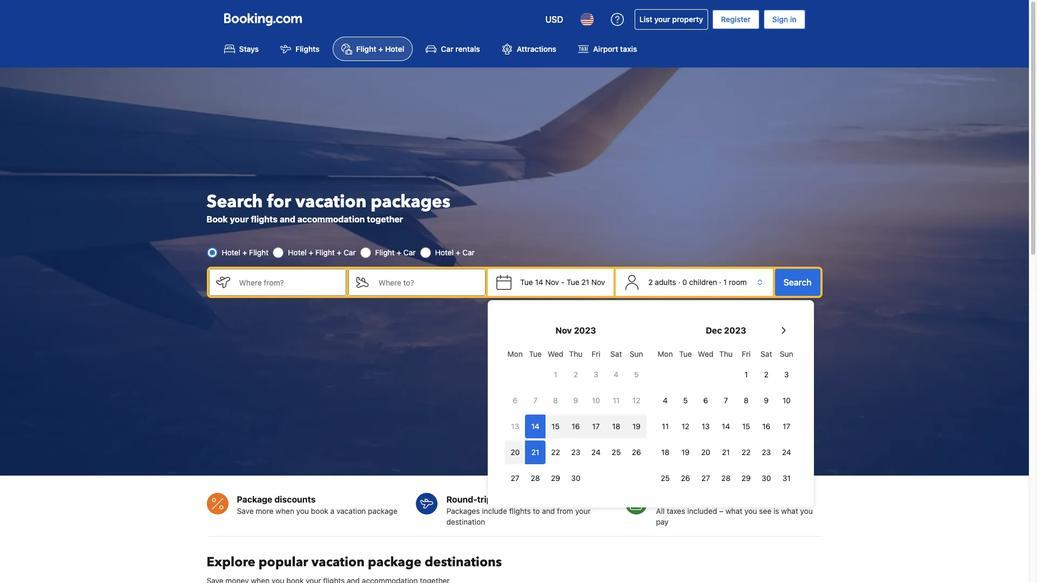 Task type: vqa. For each thing, say whether or not it's contained in the screenshot.
Nov 2023's 1
yes



Task type: locate. For each thing, give the bounding box(es) containing it.
24 Dec 2023 checkbox
[[777, 441, 797, 465]]

explore
[[207, 554, 255, 572]]

0 vertical spatial search
[[207, 190, 263, 214]]

1 horizontal spatial ·
[[719, 278, 721, 287]]

+
[[378, 44, 383, 54], [242, 248, 247, 257], [309, 248, 313, 257], [337, 248, 342, 257], [397, 248, 401, 257], [456, 248, 460, 257]]

27 Dec 2023 checkbox
[[696, 467, 716, 491]]

search button
[[775, 269, 820, 296]]

6 for '6 nov 2023' checkbox
[[513, 396, 518, 405]]

24 for 24 checkbox
[[592, 448, 601, 457]]

26 right 25 nov 2023 option
[[632, 448, 641, 457]]

1 22 from the left
[[551, 448, 560, 457]]

6 Dec 2023 checkbox
[[696, 389, 716, 413]]

11 left "12" 'checkbox'
[[662, 422, 669, 431]]

15 inside checkbox
[[742, 422, 750, 431]]

23 for 23 checkbox
[[571, 448, 580, 457]]

0 vertical spatial included
[[523, 495, 559, 505]]

sun for dec 2023
[[780, 350, 793, 359]]

1 6 from the left
[[513, 396, 518, 405]]

0 horizontal spatial and
[[280, 215, 295, 224]]

13 for 13 option
[[702, 422, 710, 431]]

car
[[441, 44, 454, 54], [344, 248, 356, 257], [403, 248, 416, 257], [463, 248, 475, 257]]

5
[[634, 370, 639, 379], [683, 396, 688, 405]]

0 horizontal spatial sat
[[611, 350, 622, 359]]

23 right 22 dec 2023 checkbox
[[762, 448, 771, 457]]

0 vertical spatial 11
[[613, 396, 620, 405]]

together
[[367, 215, 403, 224]]

16 for 16 "checkbox"
[[572, 422, 580, 431]]

2 vertical spatial vacation
[[311, 554, 365, 572]]

1 horizontal spatial 23
[[762, 448, 771, 457]]

15 for 15 nov 2023 option
[[552, 422, 560, 431]]

1 24 from the left
[[592, 448, 601, 457]]

26 for 26 checkbox
[[632, 448, 641, 457]]

flights down for
[[251, 215, 278, 224]]

10 for 10 "checkbox"
[[783, 396, 791, 405]]

0 vertical spatial 19
[[632, 422, 641, 431]]

28 inside option
[[721, 474, 731, 483]]

0 horizontal spatial 28
[[531, 474, 540, 483]]

1 package from the top
[[368, 507, 398, 516]]

9 Nov 2023 checkbox
[[566, 389, 586, 413]]

29
[[551, 474, 560, 483], [742, 474, 751, 483]]

1 30 from the left
[[571, 474, 581, 483]]

29 inside checkbox
[[551, 474, 560, 483]]

1 16 from the left
[[572, 422, 580, 431]]

14 Nov 2023 checkbox
[[525, 415, 546, 439]]

1 horizontal spatial 12
[[682, 422, 690, 431]]

1 horizontal spatial 20
[[701, 448, 710, 457]]

10 right 9 checkbox
[[783, 396, 791, 405]]

you down discounts at the bottom
[[296, 507, 309, 516]]

1 3 from the left
[[594, 370, 598, 379]]

2 vertical spatial your
[[575, 507, 591, 516]]

28 Dec 2023 checkbox
[[716, 467, 736, 491]]

30 right 29 option
[[762, 474, 771, 483]]

11 inside checkbox
[[613, 396, 620, 405]]

16 right the 15 dec 2023 checkbox
[[762, 422, 771, 431]]

12 for "12" 'checkbox'
[[682, 422, 690, 431]]

1 28 from the left
[[531, 474, 540, 483]]

19 right 18 checkbox
[[682, 448, 690, 457]]

wed for dec 2023
[[698, 350, 714, 359]]

2 mon from the left
[[658, 350, 673, 359]]

·
[[678, 278, 680, 287], [719, 278, 721, 287]]

1 horizontal spatial and
[[542, 507, 555, 516]]

1 vertical spatial your
[[230, 215, 249, 224]]

thu up '2 nov 2023' checkbox
[[569, 350, 583, 359]]

sun for nov 2023
[[630, 350, 643, 359]]

0 horizontal spatial 10
[[592, 396, 600, 405]]

22 Nov 2023 checkbox
[[546, 441, 566, 465]]

what
[[726, 507, 743, 516], [781, 507, 798, 516]]

6
[[513, 396, 518, 405], [703, 396, 708, 405]]

23 Nov 2023 checkbox
[[566, 441, 586, 465]]

16 inside "checkbox"
[[572, 422, 580, 431]]

0 horizontal spatial 29
[[551, 474, 560, 483]]

book
[[207, 215, 228, 224]]

0 horizontal spatial fri
[[592, 350, 601, 359]]

18 Nov 2023 checkbox
[[606, 415, 626, 439]]

24
[[592, 448, 601, 457], [782, 448, 791, 457]]

21
[[581, 278, 589, 287], [531, 448, 539, 457], [722, 448, 730, 457]]

2 15 from the left
[[742, 422, 750, 431]]

1 vertical spatial 12
[[682, 422, 690, 431]]

31 Dec 2023 checkbox
[[777, 467, 797, 491]]

2 23 from the left
[[762, 448, 771, 457]]

2 sun from the left
[[780, 350, 793, 359]]

13 inside option
[[511, 422, 519, 431]]

17 inside checkbox
[[592, 422, 600, 431]]

2 13 from the left
[[702, 422, 710, 431]]

you
[[296, 507, 309, 516], [745, 507, 757, 516], [800, 507, 813, 516]]

0 horizontal spatial 19
[[632, 422, 641, 431]]

2 17 from the left
[[783, 422, 791, 431]]

search inside 'search' button
[[784, 278, 812, 288]]

6 Nov 2023 checkbox
[[505, 389, 525, 413]]

1 horizontal spatial 17
[[783, 422, 791, 431]]

2 · from the left
[[719, 278, 721, 287]]

18 Dec 2023 checkbox
[[655, 441, 676, 465]]

thu down "dec 2023"
[[719, 350, 733, 359]]

0 horizontal spatial your
[[230, 215, 249, 224]]

15 left 16 checkbox
[[742, 422, 750, 431]]

accommodation
[[297, 215, 365, 224]]

0 horizontal spatial 24
[[592, 448, 601, 457]]

1 vertical spatial and
[[542, 507, 555, 516]]

2 28 from the left
[[721, 474, 731, 483]]

1 horizontal spatial 4
[[663, 396, 668, 405]]

25 right 24 checkbox
[[612, 448, 621, 457]]

what right is
[[781, 507, 798, 516]]

19 inside checkbox
[[682, 448, 690, 457]]

1 8 from the left
[[553, 396, 558, 405]]

30 inside 'option'
[[571, 474, 581, 483]]

+ for hotel + flight + car
[[309, 248, 313, 257]]

tue right "-"
[[567, 278, 579, 287]]

2 wed from the left
[[698, 350, 714, 359]]

0 horizontal spatial 30
[[571, 474, 581, 483]]

0 vertical spatial 5
[[634, 370, 639, 379]]

13 left 14 option
[[511, 422, 519, 431]]

17 Dec 2023 checkbox
[[777, 415, 797, 439]]

29 Nov 2023 checkbox
[[546, 467, 566, 491]]

nov 2023
[[556, 326, 596, 335]]

0 horizontal spatial 2
[[574, 370, 578, 379]]

16
[[572, 422, 580, 431], [762, 422, 771, 431]]

26
[[632, 448, 641, 457], [681, 474, 690, 483]]

22 inside option
[[551, 448, 560, 457]]

1 horizontal spatial 26
[[681, 474, 690, 483]]

2023
[[574, 326, 596, 335], [724, 326, 746, 335]]

4 for the 4 nov 2023 'option'
[[614, 370, 619, 379]]

sat for nov 2023
[[611, 350, 622, 359]]

24 inside checkbox
[[782, 448, 791, 457]]

sat for dec 2023
[[761, 350, 772, 359]]

wed
[[548, 350, 563, 359], [698, 350, 714, 359]]

29 inside option
[[742, 474, 751, 483]]

8 inside option
[[744, 396, 749, 405]]

30 right 29 nov 2023 checkbox
[[571, 474, 581, 483]]

2 adults · 0 children · 1 room
[[648, 278, 747, 287]]

15 inside 15 nov 2023 option
[[552, 422, 560, 431]]

round-
[[446, 495, 477, 505]]

0 horizontal spatial 12
[[633, 396, 640, 405]]

1 horizontal spatial search
[[784, 278, 812, 288]]

1 horizontal spatial 28
[[721, 474, 731, 483]]

28 for 28 nov 2023 checkbox
[[531, 474, 540, 483]]

you left see
[[745, 507, 757, 516]]

20 left 21 option at right bottom
[[511, 448, 520, 457]]

sun up 3 dec 2023 checkbox
[[780, 350, 793, 359]]

vacation for packages
[[295, 190, 366, 214]]

0 horizontal spatial 21
[[531, 448, 539, 457]]

1 horizontal spatial 8
[[744, 396, 749, 405]]

13 right "12" 'checkbox'
[[702, 422, 710, 431]]

27 left 28 nov 2023 checkbox
[[511, 474, 520, 483]]

2 3 from the left
[[784, 370, 789, 379]]

include
[[482, 507, 507, 516]]

6 inside option
[[703, 396, 708, 405]]

tue
[[520, 278, 533, 287], [567, 278, 579, 287], [529, 350, 542, 359], [679, 350, 692, 359]]

16 for 16 checkbox
[[762, 422, 771, 431]]

search for search
[[784, 278, 812, 288]]

2 right 1 nov 2023 option
[[574, 370, 578, 379]]

· left the 0
[[678, 278, 680, 287]]

0 vertical spatial package
[[368, 507, 398, 516]]

11
[[613, 396, 620, 405], [662, 422, 669, 431]]

from
[[557, 507, 573, 516]]

1 horizontal spatial you
[[745, 507, 757, 516]]

2 left "adults"
[[648, 278, 653, 287]]

9 inside option
[[574, 396, 578, 405]]

21 right 20 dec 2023 checkbox
[[722, 448, 730, 457]]

1 fri from the left
[[592, 350, 601, 359]]

0 horizontal spatial thu
[[569, 350, 583, 359]]

14 cell
[[525, 413, 546, 439]]

flights up include
[[494, 495, 521, 505]]

hotel + flight + car
[[288, 248, 356, 257]]

4
[[614, 370, 619, 379], [663, 396, 668, 405]]

0 horizontal spatial 2023
[[574, 326, 596, 335]]

vacation up accommodation
[[295, 190, 366, 214]]

1 sun from the left
[[630, 350, 643, 359]]

28
[[531, 474, 540, 483], [721, 474, 731, 483]]

1 inside the 1 dec 2023 "option"
[[745, 370, 748, 379]]

2 29 from the left
[[742, 474, 751, 483]]

24 right 23 dec 2023 checkbox
[[782, 448, 791, 457]]

11 right the 10 nov 2023 option on the bottom of the page
[[613, 396, 620, 405]]

0 horizontal spatial you
[[296, 507, 309, 516]]

3 you from the left
[[800, 507, 813, 516]]

27
[[511, 474, 520, 483], [701, 474, 710, 483]]

16 inside checkbox
[[762, 422, 771, 431]]

1 thu from the left
[[569, 350, 583, 359]]

27 for 27 dec 2023 checkbox
[[701, 474, 710, 483]]

20 inside checkbox
[[701, 448, 710, 457]]

0 horizontal spatial sun
[[630, 350, 643, 359]]

0 horizontal spatial mon
[[508, 350, 523, 359]]

1 horizontal spatial your
[[575, 507, 591, 516]]

2 16 from the left
[[762, 422, 771, 431]]

2 horizontal spatial 2
[[764, 370, 769, 379]]

0 horizontal spatial 18
[[612, 422, 620, 431]]

0 horizontal spatial what
[[726, 507, 743, 516]]

15 left 16 "checkbox"
[[552, 422, 560, 431]]

2
[[648, 278, 653, 287], [574, 370, 578, 379], [764, 370, 769, 379]]

1 Dec 2023 checkbox
[[736, 363, 756, 387]]

14 Dec 2023 checkbox
[[716, 415, 736, 439]]

0 horizontal spatial 23
[[571, 448, 580, 457]]

17 left 18 nov 2023 checkbox
[[592, 422, 600, 431]]

included up to
[[523, 495, 559, 505]]

4 inside 'option'
[[614, 370, 619, 379]]

1 17 from the left
[[592, 422, 600, 431]]

1 horizontal spatial 11
[[662, 422, 669, 431]]

2 package from the top
[[368, 554, 422, 572]]

9 for 9 option in the bottom right of the page
[[574, 396, 578, 405]]

4 right 3 nov 2023 checkbox
[[614, 370, 619, 379]]

1 23 from the left
[[571, 448, 580, 457]]

2 24 from the left
[[782, 448, 791, 457]]

1 wed from the left
[[548, 350, 563, 359]]

1 vertical spatial 25
[[661, 474, 670, 483]]

8 inside checkbox
[[553, 396, 558, 405]]

Where from? field
[[230, 269, 346, 296]]

0 horizontal spatial ·
[[678, 278, 680, 287]]

4 for 4 dec 2023 checkbox
[[663, 396, 668, 405]]

1 horizontal spatial wed
[[698, 350, 714, 359]]

round-trip flights included packages include flights to and from your destination
[[446, 495, 591, 527]]

0 horizontal spatial 22
[[551, 448, 560, 457]]

2 horizontal spatial you
[[800, 507, 813, 516]]

flight + hotel link
[[333, 37, 413, 61]]

22 for 22 dec 2023 checkbox
[[742, 448, 751, 457]]

30 for 30 'option'
[[571, 474, 581, 483]]

1 inside 1 nov 2023 option
[[554, 370, 557, 379]]

25 inside option
[[612, 448, 621, 457]]

1 left room
[[723, 278, 727, 287]]

your right list
[[654, 15, 670, 24]]

23 inside checkbox
[[571, 448, 580, 457]]

0 vertical spatial flights
[[251, 215, 278, 224]]

12 right 11 dec 2023 option
[[682, 422, 690, 431]]

22 inside checkbox
[[742, 448, 751, 457]]

3 left the 4 nov 2023 'option'
[[594, 370, 598, 379]]

0 vertical spatial 18
[[612, 422, 620, 431]]

hotel for hotel + flight
[[222, 248, 240, 257]]

you right is
[[800, 507, 813, 516]]

9 right 8 nov 2023 checkbox
[[574, 396, 578, 405]]

4 Dec 2023 checkbox
[[655, 389, 676, 413]]

1 vertical spatial search
[[784, 278, 812, 288]]

8 for 8 nov 2023 checkbox
[[553, 396, 558, 405]]

2 8 from the left
[[744, 396, 749, 405]]

11 for 11 dec 2023 option
[[662, 422, 669, 431]]

1 horizontal spatial thu
[[719, 350, 733, 359]]

sat up the 4 nov 2023 'option'
[[611, 350, 622, 359]]

1 horizontal spatial 2
[[648, 278, 653, 287]]

1 horizontal spatial 24
[[782, 448, 791, 457]]

20 right 19 checkbox
[[701, 448, 710, 457]]

12 right 11 nov 2023 checkbox
[[633, 396, 640, 405]]

1
[[723, 278, 727, 287], [554, 370, 557, 379], [745, 370, 748, 379]]

22 left 23 checkbox
[[551, 448, 560, 457]]

+ for hotel + flight
[[242, 248, 247, 257]]

1 horizontal spatial 25
[[661, 474, 670, 483]]

1 horizontal spatial 6
[[703, 396, 708, 405]]

24 left 25 nov 2023 option
[[592, 448, 601, 457]]

2 7 from the left
[[724, 396, 728, 405]]

14 left 15 nov 2023 option
[[531, 422, 540, 431]]

23 for 23 dec 2023 checkbox
[[762, 448, 771, 457]]

8 left 9 option in the bottom right of the page
[[553, 396, 558, 405]]

search inside search for vacation packages book your flights and accommodation together
[[207, 190, 263, 214]]

21 Dec 2023 checkbox
[[716, 441, 736, 465]]

flights for trip
[[509, 507, 531, 516]]

2 grid from the left
[[655, 344, 797, 491]]

your right book on the top of page
[[230, 215, 249, 224]]

14 right 13 option
[[722, 422, 730, 431]]

1 horizontal spatial 13
[[702, 422, 710, 431]]

28 right 27 checkbox
[[531, 474, 540, 483]]

sun up 5 nov 2023 option
[[630, 350, 643, 359]]

20
[[511, 448, 520, 457], [701, 448, 710, 457]]

15 cell
[[546, 413, 566, 439]]

0 horizontal spatial search
[[207, 190, 263, 214]]

0 horizontal spatial 8
[[553, 396, 558, 405]]

and right to
[[542, 507, 555, 516]]

vacation
[[295, 190, 366, 214], [337, 507, 366, 516], [311, 554, 365, 572]]

save
[[237, 507, 254, 516]]

18 inside cell
[[612, 422, 620, 431]]

1 10 from the left
[[592, 396, 600, 405]]

vacation down the a
[[311, 554, 365, 572]]

2 horizontal spatial 21
[[722, 448, 730, 457]]

thu
[[569, 350, 583, 359], [719, 350, 733, 359]]

1 mon from the left
[[508, 350, 523, 359]]

flights
[[296, 44, 320, 54]]

0 vertical spatial your
[[654, 15, 670, 24]]

+ for flight + hotel
[[378, 44, 383, 54]]

21 inside checkbox
[[722, 448, 730, 457]]

26 right 25 dec 2023 checkbox
[[681, 474, 690, 483]]

0 horizontal spatial 17
[[592, 422, 600, 431]]

1 horizontal spatial 2023
[[724, 326, 746, 335]]

1 horizontal spatial 5
[[683, 396, 688, 405]]

0 horizontal spatial 11
[[613, 396, 620, 405]]

1 7 from the left
[[533, 396, 538, 405]]

book
[[311, 507, 328, 516]]

0 vertical spatial 4
[[614, 370, 619, 379]]

wed up 1 nov 2023 option
[[548, 350, 563, 359]]

16 Nov 2023 checkbox
[[566, 415, 586, 439]]

2 sat from the left
[[761, 350, 772, 359]]

discounts
[[275, 495, 316, 505]]

27 right 26 dec 2023 option at bottom right
[[701, 474, 710, 483]]

sign in link
[[764, 10, 805, 29]]

you for discounts
[[296, 507, 309, 516]]

7 right '6 nov 2023' checkbox
[[533, 396, 538, 405]]

9 right 8 option
[[764, 396, 769, 405]]

10 inside "checkbox"
[[783, 396, 791, 405]]

12 inside "12" 'checkbox'
[[682, 422, 690, 431]]

10 inside option
[[592, 396, 600, 405]]

25 inside checkbox
[[661, 474, 670, 483]]

1 13 from the left
[[511, 422, 519, 431]]

1 horizontal spatial 7
[[724, 396, 728, 405]]

2 2023 from the left
[[724, 326, 746, 335]]

mon up 4 dec 2023 checkbox
[[658, 350, 673, 359]]

17 Nov 2023 checkbox
[[586, 415, 606, 439]]

18 cell
[[606, 413, 626, 439]]

· right children
[[719, 278, 721, 287]]

4 left the 5 dec 2023 option
[[663, 396, 668, 405]]

vacation for package
[[311, 554, 365, 572]]

26 inside checkbox
[[632, 448, 641, 457]]

23 inside checkbox
[[762, 448, 771, 457]]

7
[[533, 396, 538, 405], [724, 396, 728, 405]]

and
[[280, 215, 295, 224], [542, 507, 555, 516]]

18 right 17 nov 2023 checkbox
[[612, 422, 620, 431]]

2 27 from the left
[[701, 474, 710, 483]]

0 vertical spatial vacation
[[295, 190, 366, 214]]

6 for 6 option
[[703, 396, 708, 405]]

17 right 16 checkbox
[[783, 422, 791, 431]]

2 Nov 2023 checkbox
[[566, 363, 586, 387]]

1 vertical spatial 4
[[663, 396, 668, 405]]

fri up 3 nov 2023 checkbox
[[592, 350, 601, 359]]

2 9 from the left
[[764, 396, 769, 405]]

tue 14 nov - tue 21 nov
[[520, 278, 605, 287]]

you for taxes
[[745, 507, 757, 516]]

2 vertical spatial flights
[[509, 507, 531, 516]]

8 right 7 dec 2023 option
[[744, 396, 749, 405]]

1 grid from the left
[[505, 344, 647, 491]]

0 horizontal spatial 1
[[554, 370, 557, 379]]

31
[[783, 474, 791, 483]]

2 for dec 2023
[[764, 370, 769, 379]]

1 left '2 nov 2023' checkbox
[[554, 370, 557, 379]]

29 for 29 nov 2023 checkbox
[[551, 474, 560, 483]]

1 vertical spatial 5
[[683, 396, 688, 405]]

airport
[[593, 44, 618, 54]]

+ inside flight + hotel link
[[378, 44, 383, 54]]

21 Nov 2023 checkbox
[[525, 441, 546, 465]]

21 for 21 option at right bottom
[[531, 448, 539, 457]]

22
[[551, 448, 560, 457], [742, 448, 751, 457]]

28 right 27 dec 2023 checkbox
[[721, 474, 731, 483]]

5 right 4 dec 2023 checkbox
[[683, 396, 688, 405]]

0 horizontal spatial wed
[[548, 350, 563, 359]]

0 horizontal spatial 15
[[552, 422, 560, 431]]

3 for dec 2023
[[784, 370, 789, 379]]

2 fri from the left
[[742, 350, 751, 359]]

2 30 from the left
[[762, 474, 771, 483]]

3
[[594, 370, 598, 379], [784, 370, 789, 379]]

1 horizontal spatial 29
[[742, 474, 751, 483]]

24 inside checkbox
[[592, 448, 601, 457]]

2 horizontal spatial 1
[[745, 370, 748, 379]]

30 Nov 2023 checkbox
[[566, 467, 586, 491]]

20 cell
[[505, 439, 525, 465]]

your right from
[[575, 507, 591, 516]]

grid
[[505, 344, 647, 491], [655, 344, 797, 491]]

–
[[719, 507, 724, 516]]

19 right 18 nov 2023 checkbox
[[632, 422, 641, 431]]

0 vertical spatial and
[[280, 215, 295, 224]]

12 Nov 2023 checkbox
[[626, 389, 647, 413]]

1 9 from the left
[[574, 396, 578, 405]]

13 inside option
[[702, 422, 710, 431]]

0 horizontal spatial 4
[[614, 370, 619, 379]]

2 you from the left
[[745, 507, 757, 516]]

1 horizontal spatial what
[[781, 507, 798, 516]]

21 right "-"
[[581, 278, 589, 287]]

8
[[553, 396, 558, 405], [744, 396, 749, 405]]

5 right the 4 nov 2023 'option'
[[634, 370, 639, 379]]

1 you from the left
[[296, 507, 309, 516]]

hotel for hotel + car
[[435, 248, 454, 257]]

dec 2023
[[706, 326, 746, 335]]

+ for flight + car
[[397, 248, 401, 257]]

1 horizontal spatial grid
[[655, 344, 797, 491]]

19
[[632, 422, 641, 431], [682, 448, 690, 457]]

19 inside "checkbox"
[[632, 422, 641, 431]]

12 Dec 2023 checkbox
[[676, 415, 696, 439]]

11 inside option
[[662, 422, 669, 431]]

hotel
[[385, 44, 404, 54], [222, 248, 240, 257], [288, 248, 307, 257], [435, 248, 454, 257]]

1 vertical spatial package
[[368, 554, 422, 572]]

1 vertical spatial 19
[[682, 448, 690, 457]]

2 thu from the left
[[719, 350, 733, 359]]

fri up the 1 dec 2023 "option"
[[742, 350, 751, 359]]

8 for 8 option
[[744, 396, 749, 405]]

taxis
[[620, 44, 637, 54]]

and inside search for vacation packages book your flights and accommodation together
[[280, 215, 295, 224]]

2 22 from the left
[[742, 448, 751, 457]]

included left –
[[687, 507, 717, 516]]

included
[[523, 495, 559, 505], [687, 507, 717, 516]]

1 2023 from the left
[[574, 326, 596, 335]]

sat up 2 dec 2023 checkbox
[[761, 350, 772, 359]]

7 for 7 option
[[533, 396, 538, 405]]

16 cell
[[566, 413, 586, 439]]

6 inside checkbox
[[513, 396, 518, 405]]

2023 up '2 nov 2023' checkbox
[[574, 326, 596, 335]]

25 Dec 2023 checkbox
[[655, 467, 676, 491]]

1 left 2 dec 2023 checkbox
[[745, 370, 748, 379]]

7 right 6 option
[[724, 396, 728, 405]]

17 inside checkbox
[[783, 422, 791, 431]]

28 inside checkbox
[[531, 474, 540, 483]]

-
[[561, 278, 565, 287]]

3 Dec 2023 checkbox
[[777, 363, 797, 387]]

0
[[683, 278, 687, 287]]

tue left "-"
[[520, 278, 533, 287]]

all
[[656, 507, 665, 516]]

mon up '6 nov 2023' checkbox
[[508, 350, 523, 359]]

26 inside option
[[681, 474, 690, 483]]

14 inside option
[[531, 422, 540, 431]]

nov right "-"
[[591, 278, 605, 287]]

3 right 2 dec 2023 checkbox
[[784, 370, 789, 379]]

2023 right dec
[[724, 326, 746, 335]]

16 right 15 nov 2023 option
[[572, 422, 580, 431]]

flights left to
[[509, 507, 531, 516]]

1 Nov 2023 checkbox
[[546, 363, 566, 387]]

21 inside option
[[531, 448, 539, 457]]

0 horizontal spatial 3
[[594, 370, 598, 379]]

1 horizontal spatial mon
[[658, 350, 673, 359]]

1 15 from the left
[[552, 422, 560, 431]]

0 horizontal spatial 6
[[513, 396, 518, 405]]

Where to? field
[[370, 269, 486, 296]]

flights inside search for vacation packages book your flights and accommodation together
[[251, 215, 278, 224]]

25
[[612, 448, 621, 457], [661, 474, 670, 483]]

6 right the 5 dec 2023 option
[[703, 396, 708, 405]]

vacation inside package discounts save more when you book a vacation package
[[337, 507, 366, 516]]

search for search for vacation packages book your flights and accommodation together
[[207, 190, 263, 214]]

2 right the 1 dec 2023 "option"
[[764, 370, 769, 379]]

is
[[774, 507, 779, 516]]

9 inside checkbox
[[764, 396, 769, 405]]

21 right 20 option
[[531, 448, 539, 457]]

29 right 28 option
[[742, 474, 751, 483]]

4 inside checkbox
[[663, 396, 668, 405]]

1 sat from the left
[[611, 350, 622, 359]]

1 vertical spatial 11
[[662, 422, 669, 431]]

1 horizontal spatial included
[[687, 507, 717, 516]]

14 inside 'checkbox'
[[722, 422, 730, 431]]

12 inside 12 nov 2023 option
[[633, 396, 640, 405]]

you inside package discounts save more when you book a vacation package
[[296, 507, 309, 516]]

included inside all taxes included – what you see is what you pay
[[687, 507, 717, 516]]

1 20 from the left
[[511, 448, 520, 457]]

hotel for hotel + flight + car
[[288, 248, 307, 257]]

package inside package discounts save more when you book a vacation package
[[368, 507, 398, 516]]

a
[[330, 507, 335, 516]]

25 for 25 dec 2023 checkbox
[[661, 474, 670, 483]]

flight
[[356, 44, 376, 54], [249, 248, 269, 257], [315, 248, 335, 257], [375, 248, 395, 257]]

1 horizontal spatial 3
[[784, 370, 789, 379]]

0 horizontal spatial 20
[[511, 448, 520, 457]]

your inside search for vacation packages book your flights and accommodation together
[[230, 215, 249, 224]]

your
[[654, 15, 670, 24], [230, 215, 249, 224], [575, 507, 591, 516]]

flights
[[251, 215, 278, 224], [494, 495, 521, 505], [509, 507, 531, 516]]

12
[[633, 396, 640, 405], [682, 422, 690, 431]]

0 vertical spatial 12
[[633, 396, 640, 405]]

0 horizontal spatial 26
[[632, 448, 641, 457]]

6 left 7 option
[[513, 396, 518, 405]]

22 left 23 dec 2023 checkbox
[[742, 448, 751, 457]]

1 29 from the left
[[551, 474, 560, 483]]

1 horizontal spatial fri
[[742, 350, 751, 359]]

what right –
[[726, 507, 743, 516]]

18 left 19 checkbox
[[661, 448, 669, 457]]

thu for nov
[[569, 350, 583, 359]]

1 27 from the left
[[511, 474, 520, 483]]

20 for 20 dec 2023 checkbox
[[701, 448, 710, 457]]

2 6 from the left
[[703, 396, 708, 405]]

23 right 22 option
[[571, 448, 580, 457]]

30 inside option
[[762, 474, 771, 483]]

30
[[571, 474, 581, 483], [762, 474, 771, 483]]

21 cell
[[525, 439, 546, 465]]

2 10 from the left
[[783, 396, 791, 405]]

20 inside option
[[511, 448, 520, 457]]

18
[[612, 422, 620, 431], [661, 448, 669, 457]]

10 right 9 option in the bottom right of the page
[[592, 396, 600, 405]]

vacation inside search for vacation packages book your flights and accommodation together
[[295, 190, 366, 214]]

0 horizontal spatial 27
[[511, 474, 520, 483]]

2 20 from the left
[[701, 448, 710, 457]]

7 for 7 dec 2023 option
[[724, 396, 728, 405]]



Task type: describe. For each thing, give the bounding box(es) containing it.
8 Nov 2023 checkbox
[[546, 389, 566, 413]]

12 for 12 nov 2023 option
[[633, 396, 640, 405]]

+ for hotel + car
[[456, 248, 460, 257]]

29 Dec 2023 checkbox
[[736, 467, 756, 491]]

attractions link
[[493, 37, 565, 61]]

17 for 17 nov 2023 checkbox
[[592, 422, 600, 431]]

1 · from the left
[[678, 278, 680, 287]]

usd button
[[539, 6, 570, 32]]

tue up the 5 dec 2023 option
[[679, 350, 692, 359]]

grid for dec
[[655, 344, 797, 491]]

trip
[[477, 495, 492, 505]]

25 Nov 2023 checkbox
[[606, 441, 626, 465]]

11 Dec 2023 checkbox
[[655, 415, 676, 439]]

to
[[533, 507, 540, 516]]

popular
[[259, 554, 308, 572]]

grid for nov
[[505, 344, 647, 491]]

property
[[672, 15, 703, 24]]

2023 for dec 2023
[[724, 326, 746, 335]]

20 for 20 option
[[511, 448, 520, 457]]

sign in
[[772, 15, 797, 24]]

9 for 9 checkbox
[[764, 396, 769, 405]]

26 for 26 dec 2023 option at bottom right
[[681, 474, 690, 483]]

30 for 30 option
[[762, 474, 771, 483]]

1 horizontal spatial 21
[[581, 278, 589, 287]]

nov left "-"
[[545, 278, 559, 287]]

10 Nov 2023 checkbox
[[586, 389, 606, 413]]

attractions
[[517, 44, 556, 54]]

list your property link
[[635, 9, 708, 30]]

2 horizontal spatial your
[[654, 15, 670, 24]]

booking.com online hotel reservations image
[[224, 13, 302, 26]]

dec
[[706, 326, 722, 335]]

5 Nov 2023 checkbox
[[626, 363, 647, 387]]

2 what from the left
[[781, 507, 798, 516]]

27 for 27 checkbox
[[511, 474, 520, 483]]

2 for nov 2023
[[574, 370, 578, 379]]

included inside round-trip flights included packages include flights to and from your destination
[[523, 495, 559, 505]]

9 Dec 2023 checkbox
[[756, 389, 777, 413]]

21 for 21 checkbox
[[722, 448, 730, 457]]

1 for dec 2023
[[745, 370, 748, 379]]

airport taxis
[[593, 44, 637, 54]]

30 Dec 2023 checkbox
[[756, 467, 777, 491]]

airport taxis link
[[569, 37, 646, 61]]

packages
[[446, 507, 480, 516]]

stays link
[[215, 37, 267, 61]]

5 for 5 nov 2023 option
[[634, 370, 639, 379]]

hotel + flight
[[222, 248, 269, 257]]

16 Dec 2023 checkbox
[[756, 415, 777, 439]]

register link
[[712, 10, 759, 29]]

19 for 19 checkbox
[[682, 448, 690, 457]]

car rentals link
[[417, 37, 489, 61]]

children
[[689, 278, 717, 287]]

15 Nov 2023 checkbox
[[546, 415, 566, 439]]

15 for the 15 dec 2023 checkbox
[[742, 422, 750, 431]]

mon for nov
[[508, 350, 523, 359]]

22 for 22 option
[[551, 448, 560, 457]]

flight + hotel
[[356, 44, 404, 54]]

package
[[237, 495, 272, 505]]

all taxes included – what you see is what you pay
[[656, 507, 813, 527]]

fri for nov 2023
[[592, 350, 601, 359]]

19 Dec 2023 checkbox
[[676, 441, 696, 465]]

14 for "14" 'checkbox'
[[722, 422, 730, 431]]

17 for 17 dec 2023 checkbox
[[783, 422, 791, 431]]

15 Dec 2023 checkbox
[[736, 415, 756, 439]]

13 Nov 2023 checkbox
[[505, 415, 525, 439]]

11 Nov 2023 checkbox
[[606, 389, 626, 413]]

for
[[267, 190, 291, 214]]

13 Dec 2023 checkbox
[[696, 415, 716, 439]]

thu for dec
[[719, 350, 733, 359]]

20 Nov 2023 checkbox
[[505, 441, 525, 465]]

taxes
[[667, 507, 685, 516]]

rentals
[[456, 44, 480, 54]]

1 what from the left
[[726, 507, 743, 516]]

car inside "link"
[[441, 44, 454, 54]]

14 for 14 option
[[531, 422, 540, 431]]

pay
[[656, 518, 669, 527]]

27 Nov 2023 checkbox
[[505, 467, 525, 491]]

wed for nov 2023
[[548, 350, 563, 359]]

stays
[[239, 44, 259, 54]]

usd
[[545, 15, 563, 24]]

1 for nov 2023
[[554, 370, 557, 379]]

8 Dec 2023 checkbox
[[736, 389, 756, 413]]

18 for 18 nov 2023 checkbox
[[612, 422, 620, 431]]

car rentals
[[441, 44, 480, 54]]

1 vertical spatial flights
[[494, 495, 521, 505]]

hotel + car
[[435, 248, 475, 257]]

19 Nov 2023 checkbox
[[626, 415, 647, 439]]

your inside round-trip flights included packages include flights to and from your destination
[[575, 507, 591, 516]]

tue up 7 option
[[529, 350, 542, 359]]

22 Dec 2023 checkbox
[[736, 441, 756, 465]]

29 for 29 option
[[742, 474, 751, 483]]

mon for dec
[[658, 350, 673, 359]]

17 cell
[[586, 413, 606, 439]]

explore popular vacation package destinations
[[207, 554, 502, 572]]

11 for 11 nov 2023 checkbox
[[613, 396, 620, 405]]

28 Nov 2023 checkbox
[[525, 467, 546, 491]]

more
[[256, 507, 274, 516]]

see
[[759, 507, 772, 516]]

sign
[[772, 15, 788, 24]]

3 Nov 2023 checkbox
[[586, 363, 606, 387]]

packages
[[371, 190, 450, 214]]

5 for the 5 dec 2023 option
[[683, 396, 688, 405]]

2 Dec 2023 checkbox
[[756, 363, 777, 387]]

room
[[729, 278, 747, 287]]

25 for 25 nov 2023 option
[[612, 448, 621, 457]]

search for vacation packages book your flights and accommodation together
[[207, 190, 450, 224]]

28 for 28 option
[[721, 474, 731, 483]]

register
[[721, 15, 751, 24]]

26 Dec 2023 checkbox
[[676, 467, 696, 491]]

in
[[790, 15, 797, 24]]

flight + car
[[375, 248, 416, 257]]

18 for 18 checkbox
[[661, 448, 669, 457]]

5 Dec 2023 checkbox
[[676, 389, 696, 413]]

13 for 13 nov 2023 option
[[511, 422, 519, 431]]

3 for nov 2023
[[594, 370, 598, 379]]

2023 for nov 2023
[[574, 326, 596, 335]]

and inside round-trip flights included packages include flights to and from your destination
[[542, 507, 555, 516]]

4 Nov 2023 checkbox
[[606, 363, 626, 387]]

7 Dec 2023 checkbox
[[716, 389, 736, 413]]

list your property
[[640, 15, 703, 24]]

fri for dec 2023
[[742, 350, 751, 359]]

package discounts save more when you book a vacation package
[[237, 495, 398, 516]]

20 Dec 2023 checkbox
[[696, 441, 716, 465]]

24 for 24 dec 2023 checkbox
[[782, 448, 791, 457]]

26 Nov 2023 checkbox
[[626, 441, 647, 465]]

10 Dec 2023 checkbox
[[777, 389, 797, 413]]

19 for 19 nov 2023 "checkbox"
[[632, 422, 641, 431]]

when
[[276, 507, 294, 516]]

adults
[[655, 278, 676, 287]]

nov up 1 nov 2023 option
[[556, 326, 572, 335]]

flights for for
[[251, 215, 278, 224]]

24 Nov 2023 checkbox
[[586, 441, 606, 465]]

14 left "-"
[[535, 278, 543, 287]]

flights link
[[272, 37, 328, 61]]

list
[[640, 15, 652, 24]]

19 cell
[[626, 413, 647, 439]]

23 Dec 2023 checkbox
[[756, 441, 777, 465]]

10 for the 10 nov 2023 option on the bottom of the page
[[592, 396, 600, 405]]

7 Nov 2023 checkbox
[[525, 389, 546, 413]]

destinations
[[425, 554, 502, 572]]

1 horizontal spatial 1
[[723, 278, 727, 287]]

destination
[[446, 518, 485, 527]]



